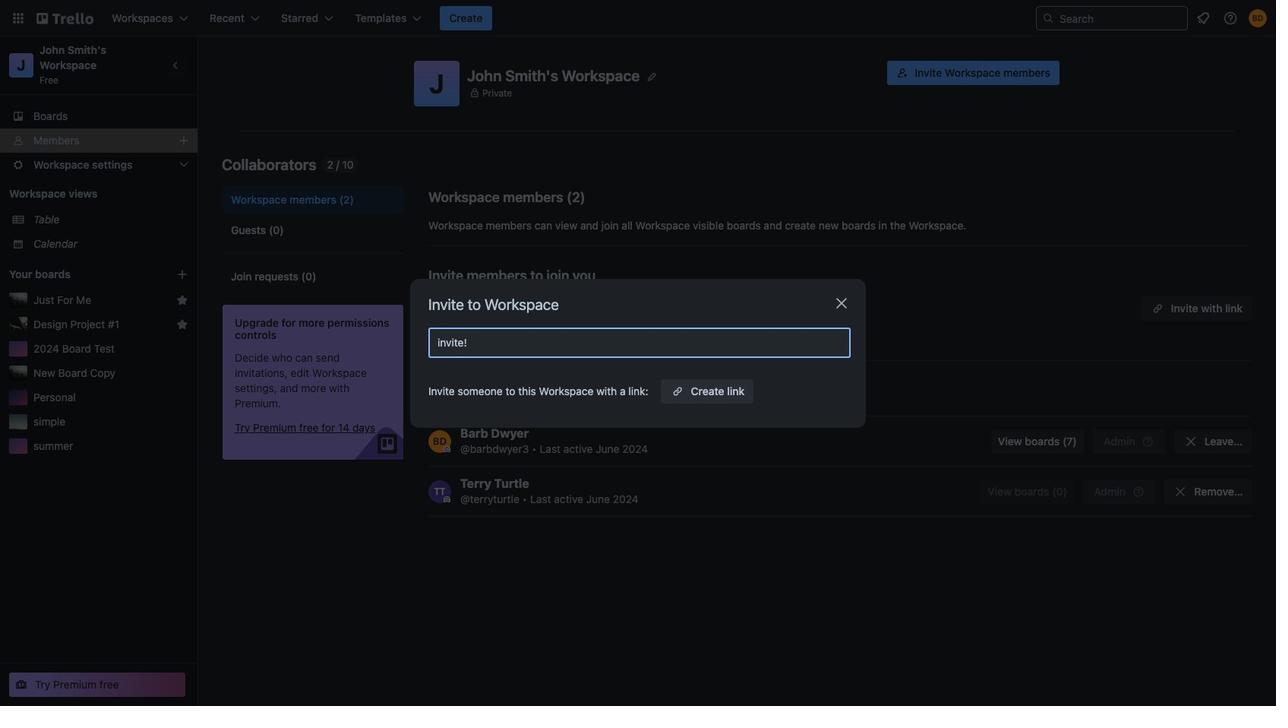 Task type: describe. For each thing, give the bounding box(es) containing it.
terry turtle (terryturtle) image
[[429, 480, 451, 503]]

your boards with 7 items element
[[9, 265, 154, 283]]

open information menu image
[[1224, 11, 1239, 26]]

close image
[[833, 294, 851, 312]]

Email address or name text field
[[438, 332, 848, 353]]

search image
[[1043, 12, 1055, 24]]



Task type: vqa. For each thing, say whether or not it's contained in the screenshot.
the bottom BARB DWYER (BARBDWYER3) image
yes



Task type: locate. For each thing, give the bounding box(es) containing it.
status
[[323, 157, 358, 173]]

add board image
[[176, 268, 188, 280]]

primary element
[[0, 0, 1277, 36]]

barb dwyer (barbdwyer3) image
[[1249, 9, 1268, 27]]

1 starred icon image from the top
[[176, 294, 188, 306]]

Search field
[[1055, 8, 1188, 29]]

0 notifications image
[[1195, 9, 1213, 27]]

barb dwyer (barbdwyer3) image
[[429, 430, 451, 453]]

2 starred icon image from the top
[[176, 318, 188, 331]]

starred icon image
[[176, 294, 188, 306], [176, 318, 188, 331]]

workspace navigation collapse icon image
[[166, 55, 187, 76]]

Filter by name text field
[[429, 379, 619, 407]]

1 vertical spatial starred icon image
[[176, 318, 188, 331]]

0 vertical spatial starred icon image
[[176, 294, 188, 306]]



